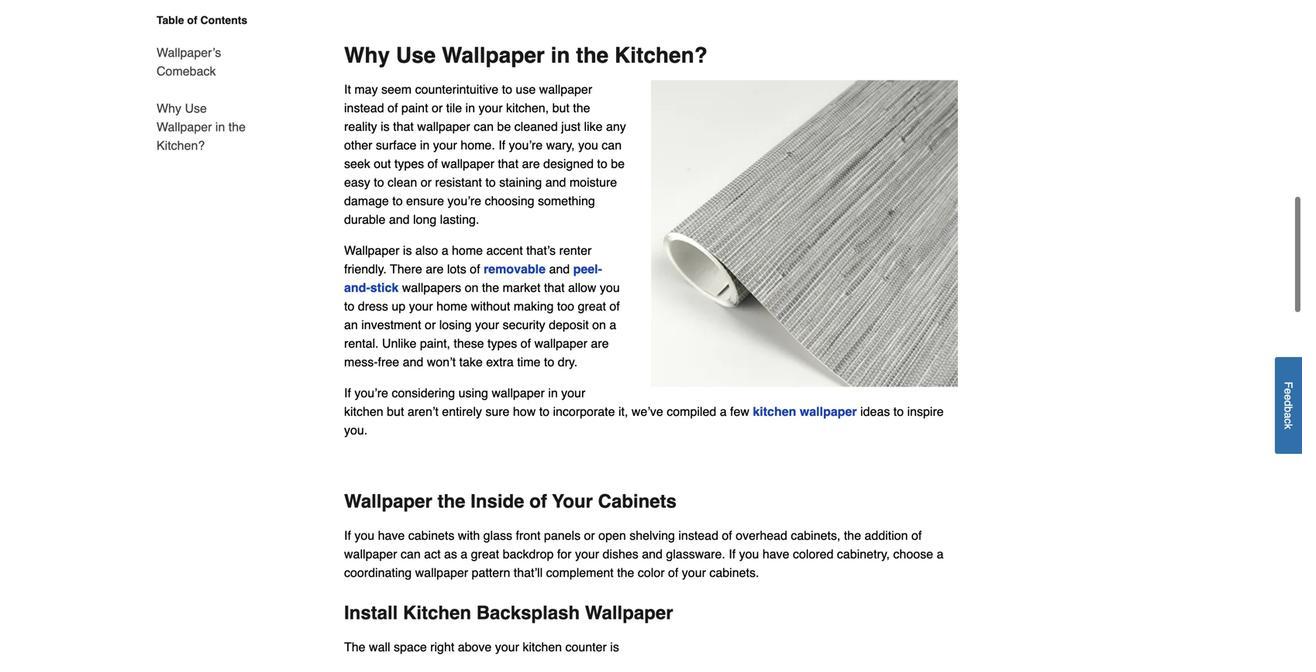Task type: locate. For each thing, give the bounding box(es) containing it.
0 horizontal spatial kitchen?
[[157, 138, 205, 153]]

1 horizontal spatial use
[[396, 43, 436, 68]]

use inside table of contents "element"
[[185, 101, 207, 115]]

1 vertical spatial great
[[471, 547, 499, 562]]

1 vertical spatial use
[[185, 101, 207, 115]]

kitchen right few at the bottom
[[753, 405, 796, 419]]

but inside if you're considering using wallpaper in your kitchen but aren't entirely sure how to incorporate it, we've compiled a few kitchen wallpaper
[[387, 405, 404, 419]]

install
[[344, 603, 398, 624]]

peel- and-stick link
[[344, 262, 602, 295]]

is inside seem counterintuitive to use wallpaper instead of paint or tile in your kitchen, but the reality is that wallpaper can be cleaned just like any other surface in your home. if you're wary, you can seek out types of wallpaper that are designed to be easy to clean or resistant to staining and moisture damage to ensure you're choosing something durable and long lasting.
[[381, 119, 390, 134]]

or left open
[[584, 529, 595, 543]]

tile
[[446, 101, 462, 115]]

0 vertical spatial have
[[378, 529, 405, 543]]

your
[[552, 491, 593, 512]]

0 vertical spatial is
[[381, 119, 390, 134]]

home up losing
[[436, 299, 467, 314]]

to up moisture
[[597, 157, 607, 171]]

e
[[1282, 389, 1295, 395], [1282, 395, 1295, 401]]

0 horizontal spatial use
[[185, 101, 207, 115]]

1 horizontal spatial that
[[498, 157, 519, 171]]

have up coordinating on the bottom
[[378, 529, 405, 543]]

if inside seem counterintuitive to use wallpaper instead of paint or tile in your kitchen, but the reality is that wallpaper can be cleaned just like any other surface in your home. if you're wary, you can seek out types of wallpaper that are designed to be easy to clean or resistant to staining and moisture damage to ensure you're choosing something durable and long lasting.
[[499, 138, 505, 152]]

wallpaper's comeback link
[[157, 34, 254, 90]]

market
[[503, 281, 541, 295]]

kitchen
[[403, 603, 471, 624]]

how
[[513, 405, 536, 419]]

a right also on the top
[[442, 243, 448, 258]]

the wall space right above your kitchen counter is
[[344, 640, 626, 656]]

instead
[[344, 101, 384, 115], [678, 529, 718, 543]]

of up choose
[[911, 529, 922, 543]]

can
[[474, 119, 494, 134], [602, 138, 622, 152], [401, 547, 421, 562]]

a inside if you're considering using wallpaper in your kitchen but aren't entirely sure how to incorporate it, we've compiled a few kitchen wallpaper
[[720, 405, 727, 419]]

to inside if you're considering using wallpaper in your kitchen but aren't entirely sure how to incorporate it, we've compiled a few kitchen wallpaper
[[539, 405, 550, 419]]

a right deposit
[[609, 318, 616, 332]]

the up the with
[[437, 491, 465, 512]]

1 vertical spatial why
[[157, 101, 181, 115]]

0 horizontal spatial great
[[471, 547, 499, 562]]

wallpaper up how on the bottom left of the page
[[492, 386, 545, 400]]

is up there
[[403, 243, 412, 258]]

why use wallpaper in the kitchen?
[[344, 43, 707, 68], [157, 101, 246, 153]]

backdrop
[[503, 547, 554, 562]]

1 horizontal spatial is
[[403, 243, 412, 258]]

in right tile
[[465, 101, 475, 115]]

you're
[[509, 138, 543, 152], [448, 194, 481, 208], [354, 386, 388, 400]]

0 horizontal spatial but
[[387, 405, 404, 419]]

the down wallpaper's comeback link
[[228, 120, 246, 134]]

rental.
[[344, 336, 379, 351]]

home up lots
[[452, 243, 483, 258]]

0 horizontal spatial on
[[465, 281, 479, 295]]

be up moisture
[[611, 157, 625, 171]]

wallpapers
[[402, 281, 461, 295]]

to right how on the bottom left of the page
[[539, 405, 550, 419]]

0 vertical spatial kitchen?
[[615, 43, 707, 68]]

of right color
[[668, 566, 678, 580]]

a inside wallpaper is also a home accent that's renter friendly. there are lots of
[[442, 243, 448, 258]]

mess-
[[344, 355, 378, 369]]

great down the allow
[[578, 299, 606, 314]]

addition
[[865, 529, 908, 543]]

up
[[392, 299, 405, 314]]

1 horizontal spatial why use wallpaper in the kitchen?
[[344, 43, 707, 68]]

why use wallpaper in the kitchen? up use
[[344, 43, 707, 68]]

wallpaper inside "why use wallpaper in the kitchen?" link
[[157, 120, 212, 134]]

moisture
[[570, 175, 617, 190]]

e up 'd'
[[1282, 389, 1295, 395]]

few
[[730, 405, 749, 419]]

can up home.
[[474, 119, 494, 134]]

0 horizontal spatial kitchen
[[344, 405, 383, 419]]

using
[[459, 386, 488, 400]]

1 horizontal spatial on
[[592, 318, 606, 332]]

1 vertical spatial be
[[611, 157, 625, 171]]

friendly.
[[344, 262, 387, 276]]

wallpaper is also a home accent that's renter friendly. there are lots of
[[344, 243, 592, 276]]

is
[[381, 119, 390, 134], [403, 243, 412, 258], [610, 640, 619, 655]]

act
[[424, 547, 441, 562]]

2 horizontal spatial that
[[544, 281, 565, 295]]

it,
[[618, 405, 628, 419]]

is up surface
[[381, 119, 390, 134]]

why
[[344, 43, 390, 68], [157, 101, 181, 115]]

the down the dishes
[[617, 566, 634, 580]]

instead up "glassware."
[[678, 529, 718, 543]]

a
[[442, 243, 448, 258], [609, 318, 616, 332], [720, 405, 727, 419], [1282, 413, 1295, 419], [461, 547, 468, 562], [937, 547, 944, 562]]

is right the counter
[[610, 640, 619, 655]]

that up too
[[544, 281, 565, 295]]

and-
[[344, 281, 370, 295]]

and down 'shelving'
[[642, 547, 663, 562]]

are up staining
[[522, 157, 540, 171]]

front
[[516, 529, 541, 543]]

of right lots
[[470, 262, 480, 276]]

but inside seem counterintuitive to use wallpaper instead of paint or tile in your kitchen, but the reality is that wallpaper can be cleaned just like any other surface in your home. if you're wary, you can seek out types of wallpaper that are designed to be easy to clean or resistant to staining and moisture damage to ensure you're choosing something durable and long lasting.
[[552, 101, 570, 115]]

1 horizontal spatial types
[[487, 336, 517, 351]]

and down 'unlike'
[[403, 355, 423, 369]]

peel-
[[573, 262, 602, 276]]

are inside 'wallpapers on the market that allow you to dress up your home without making too great of an investment or losing your security deposit on a rental. unlike paint, these types of wallpaper are mess-free and won't take extra time to dry.'
[[591, 336, 609, 351]]

to down 'clean'
[[392, 194, 403, 208]]

use
[[396, 43, 436, 68], [185, 101, 207, 115]]

2 horizontal spatial are
[[591, 336, 609, 351]]

cabinets,
[[791, 529, 840, 543]]

you down overhead
[[739, 547, 759, 562]]

0 vertical spatial why use wallpaper in the kitchen?
[[344, 43, 707, 68]]

wallpaper inside wallpaper is also a home accent that's renter friendly. there are lots of
[[344, 243, 399, 258]]

types
[[394, 157, 424, 171], [487, 336, 517, 351]]

0 horizontal spatial be
[[497, 119, 511, 134]]

1 vertical spatial home
[[436, 299, 467, 314]]

wallpaper up coordinating on the bottom
[[344, 547, 397, 562]]

1 horizontal spatial instead
[[678, 529, 718, 543]]

that up staining
[[498, 157, 519, 171]]

kitchen
[[344, 405, 383, 419], [753, 405, 796, 419], [523, 640, 562, 655]]

an
[[344, 318, 358, 332]]

you inside seem counterintuitive to use wallpaper instead of paint or tile in your kitchen, but the reality is that wallpaper can be cleaned just like any other surface in your home. if you're wary, you can seek out types of wallpaper that are designed to be easy to clean or resistant to staining and moisture damage to ensure you're choosing something durable and long lasting.
[[578, 138, 598, 152]]

0 horizontal spatial is
[[381, 119, 390, 134]]

on
[[465, 281, 479, 295], [592, 318, 606, 332]]

if up 'cabinets.'
[[729, 547, 736, 562]]

but left aren't
[[387, 405, 404, 419]]

2 horizontal spatial can
[[602, 138, 622, 152]]

can for in
[[474, 119, 494, 134]]

counter
[[565, 640, 607, 655]]

0 horizontal spatial why use wallpaper in the kitchen?
[[157, 101, 246, 153]]

0 horizontal spatial can
[[401, 547, 421, 562]]

1 vertical spatial can
[[602, 138, 622, 152]]

are
[[522, 157, 540, 171], [426, 262, 444, 276], [591, 336, 609, 351]]

0 horizontal spatial types
[[394, 157, 424, 171]]

but up 'just'
[[552, 101, 570, 115]]

table of contents element
[[138, 12, 254, 155]]

kitchen down backsplash
[[523, 640, 562, 655]]

1 horizontal spatial why
[[344, 43, 390, 68]]

or
[[432, 101, 443, 115], [421, 175, 432, 190], [425, 318, 436, 332], [584, 529, 595, 543]]

0 vertical spatial that
[[393, 119, 414, 134]]

1 vertical spatial why use wallpaper in the kitchen?
[[157, 101, 246, 153]]

2 vertical spatial you're
[[354, 386, 388, 400]]

2 e from the top
[[1282, 395, 1295, 401]]

wallpaper up friendly.
[[344, 243, 399, 258]]

0 vertical spatial on
[[465, 281, 479, 295]]

in inside table of contents "element"
[[215, 120, 225, 134]]

1 horizontal spatial kitchen?
[[615, 43, 707, 68]]

0 vertical spatial home
[[452, 243, 483, 258]]

0 vertical spatial great
[[578, 299, 606, 314]]

is inside wallpaper is also a home accent that's renter friendly. there are lots of
[[403, 243, 412, 258]]

wallpaper
[[539, 82, 592, 97], [417, 119, 470, 134], [441, 157, 494, 171], [534, 336, 587, 351], [492, 386, 545, 400], [800, 405, 857, 419], [344, 547, 397, 562], [415, 566, 468, 580]]

1 horizontal spatial you're
[[448, 194, 481, 208]]

why down comeback
[[157, 101, 181, 115]]

wallpaper up cabinets
[[344, 491, 432, 512]]

your up incorporate
[[561, 386, 585, 400]]

a up k
[[1282, 413, 1295, 419]]

complement
[[546, 566, 614, 580]]

1 horizontal spatial but
[[552, 101, 570, 115]]

of inside "element"
[[187, 14, 197, 26]]

0 horizontal spatial you're
[[354, 386, 388, 400]]

in down comeback
[[215, 120, 225, 134]]

0 vertical spatial but
[[552, 101, 570, 115]]

why use wallpaper in the kitchen? down comeback
[[157, 101, 246, 153]]

0 horizontal spatial why
[[157, 101, 181, 115]]

can left act
[[401, 547, 421, 562]]

1 horizontal spatial great
[[578, 299, 606, 314]]

dry.
[[558, 355, 578, 369]]

are up wallpapers
[[426, 262, 444, 276]]

the
[[576, 43, 609, 68], [573, 101, 590, 115], [228, 120, 246, 134], [482, 281, 499, 295], [437, 491, 465, 512], [844, 529, 861, 543], [617, 566, 634, 580]]

and
[[545, 175, 566, 190], [389, 212, 410, 227], [549, 262, 570, 276], [403, 355, 423, 369], [642, 547, 663, 562]]

1 vertical spatial on
[[592, 318, 606, 332]]

but
[[552, 101, 570, 115], [387, 405, 404, 419]]

ideas
[[860, 405, 890, 419]]

of right too
[[609, 299, 620, 314]]

a inside button
[[1282, 413, 1295, 419]]

ideas to inspire you.
[[344, 405, 944, 438]]

2 horizontal spatial is
[[610, 640, 619, 655]]

that inside 'wallpapers on the market that allow you to dress up your home without making too great of an investment or losing your security deposit on a rental. unlike paint, these types of wallpaper are mess-free and won't take extra time to dry.'
[[544, 281, 565, 295]]

a left few at the bottom
[[720, 405, 727, 419]]

sure
[[485, 405, 510, 419]]

of inside wallpaper is also a home accent that's renter friendly. there are lots of
[[470, 262, 480, 276]]

also
[[415, 243, 438, 258]]

can inside if you have cabinets with glass front panels or open shelving instead of overhead cabinets, the addition of wallpaper can act as a great backdrop for your dishes and glassware. if you have colored cabinetry, choose a coordinating wallpaper pattern that'll complement the color of your cabinets.
[[401, 547, 421, 562]]

wallpaper up use
[[442, 43, 545, 68]]

in
[[551, 43, 570, 68], [465, 101, 475, 115], [215, 120, 225, 134], [420, 138, 430, 152], [548, 386, 558, 400]]

if inside if you're considering using wallpaper in your kitchen but aren't entirely sure how to incorporate it, we've compiled a few kitchen wallpaper
[[344, 386, 351, 400]]

k
[[1282, 424, 1295, 430]]

cabinetry,
[[837, 547, 890, 562]]

1 horizontal spatial have
[[763, 547, 789, 562]]

wallpaper up dry.
[[534, 336, 587, 351]]

you right the allow
[[600, 281, 620, 295]]

durable
[[344, 212, 385, 227]]

1 horizontal spatial kitchen
[[523, 640, 562, 655]]

1 vertical spatial instead
[[678, 529, 718, 543]]

have down overhead
[[763, 547, 789, 562]]

you're up lasting.
[[448, 194, 481, 208]]

home inside wallpaper is also a home accent that's renter friendly. there are lots of
[[452, 243, 483, 258]]

on right deposit
[[592, 318, 606, 332]]

are inside seem counterintuitive to use wallpaper instead of paint or tile in your kitchen, but the reality is that wallpaper can be cleaned just like any other surface in your home. if you're wary, you can seek out types of wallpaper that are designed to be easy to clean or resistant to staining and moisture damage to ensure you're choosing something durable and long lasting.
[[522, 157, 540, 171]]

resistant
[[435, 175, 482, 190]]

won't
[[427, 355, 456, 369]]

home inside 'wallpapers on the market that allow you to dress up your home without making too great of an investment or losing your security deposit on a rental. unlike paint, these types of wallpaper are mess-free and won't take extra time to dry.'
[[436, 299, 467, 314]]

your right above
[[495, 640, 519, 655]]

1 vertical spatial but
[[387, 405, 404, 419]]

or up paint,
[[425, 318, 436, 332]]

0 horizontal spatial instead
[[344, 101, 384, 115]]

and down "renter"
[[549, 262, 570, 276]]

0 vertical spatial are
[[522, 157, 540, 171]]

that's
[[526, 243, 556, 258]]

if down mess-
[[344, 386, 351, 400]]

can down any
[[602, 138, 622, 152]]

or inside if you have cabinets with glass front panels or open shelving instead of overhead cabinets, the addition of wallpaper can act as a great backdrop for your dishes and glassware. if you have colored cabinetry, choose a coordinating wallpaper pattern that'll complement the color of your cabinets.
[[584, 529, 595, 543]]

lots
[[447, 262, 466, 276]]

long
[[413, 212, 437, 227]]

0 vertical spatial types
[[394, 157, 424, 171]]

1 horizontal spatial are
[[522, 157, 540, 171]]

counterintuitive
[[415, 82, 498, 97]]

of
[[187, 14, 197, 26], [388, 101, 398, 115], [428, 157, 438, 171], [470, 262, 480, 276], [609, 299, 620, 314], [521, 336, 531, 351], [529, 491, 547, 512], [722, 529, 732, 543], [911, 529, 922, 543], [668, 566, 678, 580]]

1 vertical spatial types
[[487, 336, 517, 351]]

2 vertical spatial can
[[401, 547, 421, 562]]

great
[[578, 299, 606, 314], [471, 547, 499, 562]]

1 vertical spatial kitchen?
[[157, 138, 205, 153]]

home
[[452, 243, 483, 258], [436, 299, 467, 314]]

kitchen inside the wall space right above your kitchen counter is
[[523, 640, 562, 655]]

allow
[[568, 281, 596, 295]]

2 vertical spatial are
[[591, 336, 609, 351]]

you down like
[[578, 138, 598, 152]]

0 horizontal spatial are
[[426, 262, 444, 276]]

you
[[578, 138, 598, 152], [600, 281, 620, 295], [354, 529, 374, 543], [739, 547, 759, 562]]

to down out
[[374, 175, 384, 190]]

dishes
[[603, 547, 638, 562]]

kitchen?
[[615, 43, 707, 68], [157, 138, 205, 153]]

if right home.
[[499, 138, 505, 152]]

1 horizontal spatial be
[[611, 157, 625, 171]]

2 vertical spatial that
[[544, 281, 565, 295]]

the up the without
[[482, 281, 499, 295]]

wallpaper down comeback
[[157, 120, 212, 134]]

may
[[354, 82, 378, 97]]

seek
[[344, 157, 370, 171]]

e up b
[[1282, 395, 1295, 401]]

your up "complement"
[[575, 547, 599, 562]]

space
[[394, 640, 427, 655]]

2 vertical spatial is
[[610, 640, 619, 655]]

wallpaper up resistant
[[441, 157, 494, 171]]

0 vertical spatial can
[[474, 119, 494, 134]]

1 vertical spatial is
[[403, 243, 412, 258]]

ensure
[[406, 194, 444, 208]]

why up may
[[344, 43, 390, 68]]

instead down may
[[344, 101, 384, 115]]

is inside the wall space right above your kitchen counter is
[[610, 640, 619, 655]]

1 vertical spatial are
[[426, 262, 444, 276]]

to right ideas
[[893, 405, 904, 419]]

your left home.
[[433, 138, 457, 152]]

types up 'clean'
[[394, 157, 424, 171]]

surface
[[376, 138, 416, 152]]

are down the allow
[[591, 336, 609, 351]]

types up extra
[[487, 336, 517, 351]]

0 vertical spatial you're
[[509, 138, 543, 152]]

1 horizontal spatial can
[[474, 119, 494, 134]]

0 vertical spatial instead
[[344, 101, 384, 115]]

on down lots
[[465, 281, 479, 295]]



Task type: vqa. For each thing, say whether or not it's contained in the screenshot.
is
yes



Task type: describe. For each thing, give the bounding box(es) containing it.
clean
[[388, 175, 417, 190]]

great inside 'wallpapers on the market that allow you to dress up your home without making too great of an investment or losing your security deposit on a rental. unlike paint, these types of wallpaper are mess-free and won't take extra time to dry.'
[[578, 299, 606, 314]]

wall
[[369, 640, 390, 655]]

wallpaper down color
[[585, 603, 673, 624]]

staining
[[499, 175, 542, 190]]

0 vertical spatial be
[[497, 119, 511, 134]]

or left tile
[[432, 101, 443, 115]]

unlike
[[382, 336, 416, 351]]

and inside if you have cabinets with glass front panels or open shelving instead of overhead cabinets, the addition of wallpaper can act as a great backdrop for your dishes and glassware. if you have colored cabinetry, choose a coordinating wallpaper pattern that'll complement the color of your cabinets.
[[642, 547, 663, 562]]

out
[[374, 157, 391, 171]]

removable link
[[484, 262, 546, 276]]

wallpaper up 'just'
[[539, 82, 592, 97]]

b
[[1282, 407, 1295, 413]]

if up coordinating on the bottom
[[344, 529, 351, 543]]

glass
[[483, 529, 512, 543]]

1 vertical spatial you're
[[448, 194, 481, 208]]

something
[[538, 194, 595, 208]]

glassware.
[[666, 547, 725, 562]]

a inside 'wallpapers on the market that allow you to dress up your home without making too great of an investment or losing your security deposit on a rental. unlike paint, these types of wallpaper are mess-free and won't take extra time to dry.'
[[609, 318, 616, 332]]

take
[[459, 355, 483, 369]]

why use wallpaper in the kitchen? inside table of contents "element"
[[157, 101, 246, 153]]

accent
[[486, 243, 523, 258]]

and left long
[[389, 212, 410, 227]]

cabinets
[[598, 491, 677, 512]]

kitchen? inside table of contents "element"
[[157, 138, 205, 153]]

it may
[[344, 82, 378, 97]]

the up like
[[576, 43, 609, 68]]

kitchen wallpaper link
[[753, 405, 857, 419]]

making
[[514, 299, 554, 314]]

paint
[[401, 101, 428, 115]]

f e e d b a c k button
[[1275, 357, 1302, 454]]

to up an at the left
[[344, 299, 354, 314]]

wary,
[[546, 138, 575, 152]]

wallpaper inside 'wallpapers on the market that allow you to dress up your home without making too great of an investment or losing your security deposit on a rental. unlike paint, these types of wallpaper are mess-free and won't take extra time to dry.'
[[534, 336, 587, 351]]

0 vertical spatial why
[[344, 43, 390, 68]]

the inside table of contents "element"
[[228, 120, 246, 134]]

of up resistant
[[428, 157, 438, 171]]

any
[[606, 119, 626, 134]]

and inside 'wallpapers on the market that allow you to dress up your home without making too great of an investment or losing your security deposit on a rental. unlike paint, these types of wallpaper are mess-free and won't take extra time to dry.'
[[403, 355, 423, 369]]

your down "glassware."
[[682, 566, 706, 580]]

free
[[378, 355, 399, 369]]

paint,
[[420, 336, 450, 351]]

cabinets.
[[709, 566, 759, 580]]

your inside the wall space right above your kitchen counter is
[[495, 640, 519, 655]]

the inside seem counterintuitive to use wallpaper instead of paint or tile in your kitchen, but the reality is that wallpaper can be cleaned just like any other surface in your home. if you're wary, you can seek out types of wallpaper that are designed to be easy to clean or resistant to staining and moisture damage to ensure you're choosing something durable and long lasting.
[[573, 101, 590, 115]]

your down the without
[[475, 318, 499, 332]]

0 horizontal spatial have
[[378, 529, 405, 543]]

choose
[[893, 547, 933, 562]]

of down seem
[[388, 101, 398, 115]]

types inside seem counterintuitive to use wallpaper instead of paint or tile in your kitchen, but the reality is that wallpaper can be cleaned just like any other surface in your home. if you're wary, you can seek out types of wallpaper that are designed to be easy to clean or resistant to staining and moisture damage to ensure you're choosing something durable and long lasting.
[[394, 157, 424, 171]]

deposit
[[549, 318, 589, 332]]

as
[[444, 547, 457, 562]]

losing
[[439, 318, 472, 332]]

wallpaper down tile
[[417, 119, 470, 134]]

stick
[[370, 281, 399, 295]]

kitchen,
[[506, 101, 549, 115]]

your right tile
[[479, 101, 503, 115]]

entirely
[[442, 405, 482, 419]]

open
[[598, 529, 626, 543]]

to inside ideas to inspire you.
[[893, 405, 904, 419]]

the up cabinetry,
[[844, 529, 861, 543]]

1 vertical spatial have
[[763, 547, 789, 562]]

time
[[517, 355, 541, 369]]

in right surface
[[420, 138, 430, 152]]

0 horizontal spatial that
[[393, 119, 414, 134]]

to up the choosing
[[485, 175, 496, 190]]

removable
[[484, 262, 546, 276]]

great inside if you have cabinets with glass front panels or open shelving instead of overhead cabinets, the addition of wallpaper can act as a great backdrop for your dishes and glassware. if you have colored cabinetry, choose a coordinating wallpaper pattern that'll complement the color of your cabinets.
[[471, 547, 499, 562]]

to left use
[[502, 82, 512, 97]]

instead inside seem counterintuitive to use wallpaper instead of paint or tile in your kitchen, but the reality is that wallpaper can be cleaned just like any other surface in your home. if you're wary, you can seek out types of wallpaper that are designed to be easy to clean or resistant to staining and moisture damage to ensure you're choosing something durable and long lasting.
[[344, 101, 384, 115]]

in up 'just'
[[551, 43, 570, 68]]

you're inside if you're considering using wallpaper in your kitchen but aren't entirely sure how to incorporate it, we've compiled a few kitchen wallpaper
[[354, 386, 388, 400]]

you up coordinating on the bottom
[[354, 529, 374, 543]]

can for shelving
[[401, 547, 421, 562]]

there
[[390, 262, 422, 276]]

table of contents
[[157, 14, 247, 26]]

damage
[[344, 194, 389, 208]]

lasting.
[[440, 212, 479, 227]]

considering
[[392, 386, 455, 400]]

without
[[471, 299, 510, 314]]

the
[[344, 640, 365, 655]]

if you're considering using wallpaper in your kitchen but aren't entirely sure how to incorporate it, we've compiled a few kitchen wallpaper
[[344, 386, 857, 419]]

choosing
[[485, 194, 534, 208]]

in inside if you're considering using wallpaper in your kitchen but aren't entirely sure how to incorporate it, we've compiled a few kitchen wallpaper
[[548, 386, 558, 400]]

it
[[344, 82, 351, 97]]

your down wallpapers
[[409, 299, 433, 314]]

of left your
[[529, 491, 547, 512]]

wallpaper's comeback
[[157, 45, 221, 78]]

home.
[[461, 138, 495, 152]]

install kitchen backsplash wallpaper
[[344, 603, 673, 624]]

1 vertical spatial that
[[498, 157, 519, 171]]

1 e from the top
[[1282, 389, 1295, 395]]

0 vertical spatial use
[[396, 43, 436, 68]]

a roll of gray striped wallpaper. image
[[651, 80, 958, 387]]

your inside if you're considering using wallpaper in your kitchen but aren't entirely sure how to incorporate it, we've compiled a few kitchen wallpaper
[[561, 386, 585, 400]]

or inside 'wallpapers on the market that allow you to dress up your home without making too great of an investment or losing your security deposit on a rental. unlike paint, these types of wallpaper are mess-free and won't take extra time to dry.'
[[425, 318, 436, 332]]

easy
[[344, 175, 370, 190]]

shelving
[[629, 529, 675, 543]]

a right choose
[[937, 547, 944, 562]]

why use wallpaper in the kitchen? link
[[157, 90, 254, 155]]

with
[[458, 529, 480, 543]]

or up ensure
[[421, 175, 432, 190]]

of left overhead
[[722, 529, 732, 543]]

use
[[516, 82, 536, 97]]

wallpaper left ideas
[[800, 405, 857, 419]]

and up something
[[545, 175, 566, 190]]

you inside 'wallpapers on the market that allow you to dress up your home without making too great of an investment or losing your security deposit on a rental. unlike paint, these types of wallpaper are mess-free and won't take extra time to dry.'
[[600, 281, 620, 295]]

are inside wallpaper is also a home accent that's renter friendly. there are lots of
[[426, 262, 444, 276]]

investment
[[361, 318, 421, 332]]

wallpaper down as
[[415, 566, 468, 580]]

backsplash
[[476, 603, 580, 624]]

for
[[557, 547, 572, 562]]

above
[[458, 640, 492, 655]]

c
[[1282, 419, 1295, 424]]

pattern
[[472, 566, 510, 580]]

inside
[[471, 491, 524, 512]]

to left dry.
[[544, 355, 554, 369]]

you.
[[344, 423, 368, 438]]

too
[[557, 299, 574, 314]]

incorporate
[[553, 405, 615, 419]]

2 horizontal spatial you're
[[509, 138, 543, 152]]

d
[[1282, 401, 1295, 407]]

overhead
[[736, 529, 787, 543]]

a right as
[[461, 547, 468, 562]]

f
[[1282, 382, 1295, 389]]

of down security
[[521, 336, 531, 351]]

extra
[[486, 355, 514, 369]]

instead inside if you have cabinets with glass front panels or open shelving instead of overhead cabinets, the addition of wallpaper can act as a great backdrop for your dishes and glassware. if you have colored cabinetry, choose a coordinating wallpaper pattern that'll complement the color of your cabinets.
[[678, 529, 718, 543]]

types inside 'wallpapers on the market that allow you to dress up your home without making too great of an investment or losing your security deposit on a rental. unlike paint, these types of wallpaper are mess-free and won't take extra time to dry.'
[[487, 336, 517, 351]]

why inside table of contents "element"
[[157, 101, 181, 115]]

f e e d b a c k
[[1282, 382, 1295, 430]]

wallpaper's
[[157, 45, 221, 60]]

seem counterintuitive to use wallpaper instead of paint or tile in your kitchen, but the reality is that wallpaper can be cleaned just like any other surface in your home. if you're wary, you can seek out types of wallpaper that are designed to be easy to clean or resistant to staining and moisture damage to ensure you're choosing something durable and long lasting.
[[344, 82, 626, 227]]

right
[[430, 640, 454, 655]]

peel- and-stick
[[344, 262, 602, 295]]

the inside 'wallpapers on the market that allow you to dress up your home without making too great of an investment or losing your security deposit on a rental. unlike paint, these types of wallpaper are mess-free and won't take extra time to dry.'
[[482, 281, 499, 295]]

just
[[561, 119, 581, 134]]

we've
[[632, 405, 663, 419]]

2 horizontal spatial kitchen
[[753, 405, 796, 419]]

reality
[[344, 119, 377, 134]]



